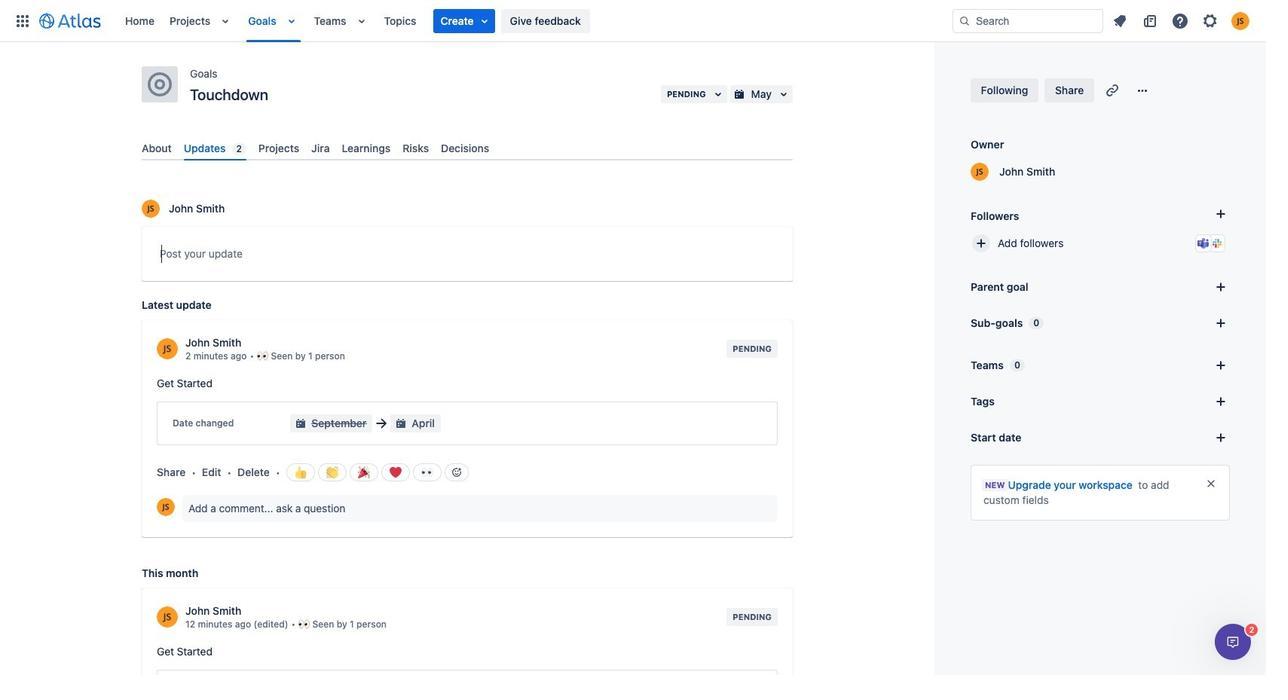 Task type: locate. For each thing, give the bounding box(es) containing it.
dialog
[[1215, 624, 1251, 660]]

:heart: image
[[389, 467, 402, 479]]

:thumbsup: image
[[294, 467, 307, 479]]

add tag image
[[1212, 393, 1230, 411]]

add follower image
[[973, 234, 991, 253]]

None search field
[[953, 9, 1104, 33]]

Search field
[[953, 9, 1104, 33]]

:tada: image
[[358, 467, 370, 479]]

add team image
[[1212, 357, 1230, 375]]

search image
[[959, 15, 971, 27]]

notifications image
[[1111, 12, 1129, 30]]

1 horizontal spatial list
[[1107, 9, 1257, 33]]

list
[[118, 0, 953, 42], [1107, 9, 1257, 33]]

msteams logo showing  channels are connected to this goal image
[[1198, 237, 1210, 250]]

close banner image
[[1205, 478, 1218, 490]]

tab list
[[136, 136, 799, 161]]

slack logo showing nan channels are connected to this goal image
[[1211, 237, 1224, 250]]

help image
[[1172, 12, 1190, 30]]

add a follower image
[[1212, 205, 1230, 223]]

:tada: image
[[358, 467, 370, 479]]

changed to image
[[373, 415, 391, 433]]

Main content area, start typing to enter text. text field
[[160, 245, 775, 269]]

list item
[[433, 9, 495, 33]]

account image
[[1232, 12, 1250, 30]]

:eyes: image
[[421, 467, 433, 479]]

banner
[[0, 0, 1267, 42]]



Task type: vqa. For each thing, say whether or not it's contained in the screenshot.
add reaction ICON at bottom
yes



Task type: describe. For each thing, give the bounding box(es) containing it.
:clap: image
[[326, 467, 338, 479]]

top element
[[9, 0, 953, 42]]

more icon image
[[1134, 81, 1152, 100]]

add reaction image
[[451, 467, 463, 479]]

settings image
[[1202, 12, 1220, 30]]

list item inside list
[[433, 9, 495, 33]]

set start date image
[[1212, 429, 1230, 447]]

switch to... image
[[14, 12, 32, 30]]

goal icon image
[[148, 72, 172, 96]]

:clap: image
[[326, 467, 338, 479]]

:thumbsup: image
[[294, 467, 307, 479]]

:heart: image
[[389, 467, 402, 479]]

:eyes: image
[[421, 467, 433, 479]]

0 horizontal spatial list
[[118, 0, 953, 42]]



